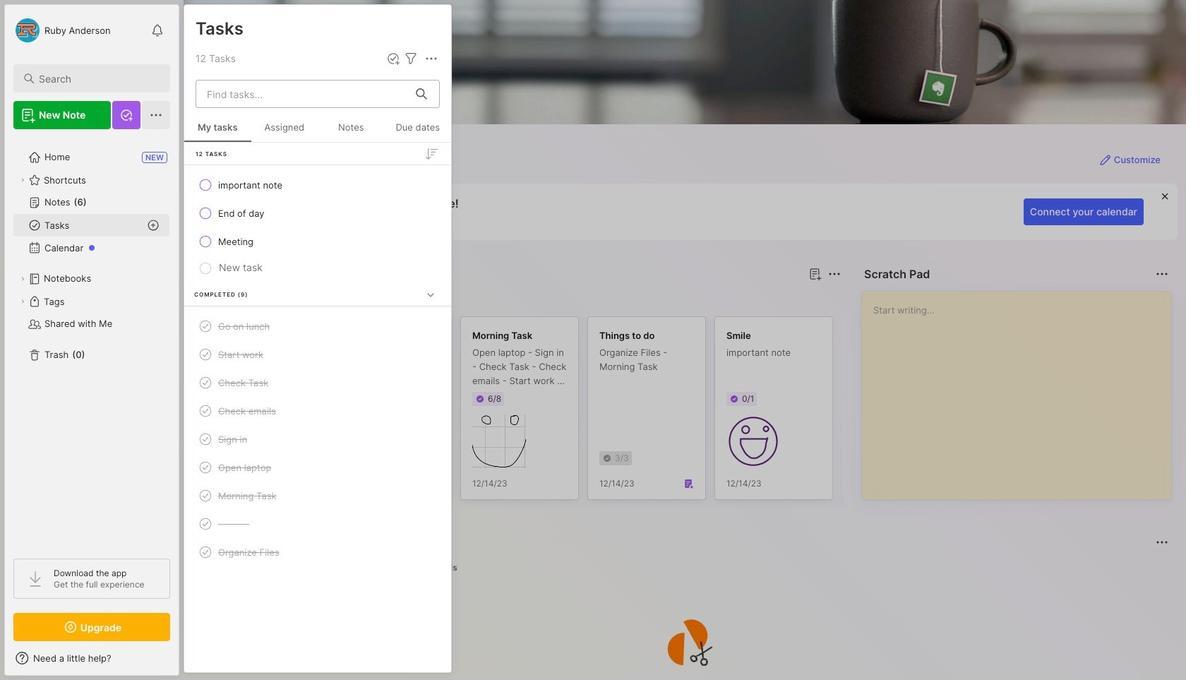 Task type: locate. For each thing, give the bounding box(es) containing it.
main element
[[0, 0, 184, 680]]

0 horizontal spatial thumbnail image
[[473, 415, 526, 468]]

3 row from the top
[[190, 229, 446, 254]]

10 row from the top
[[190, 483, 446, 509]]

2 tab list from the top
[[209, 560, 1167, 576]]

tree
[[5, 138, 179, 546]]

filter tasks image
[[403, 50, 420, 67]]

click to collapse image
[[178, 654, 189, 671]]

tab list
[[209, 291, 839, 308], [209, 560, 1167, 576]]

row
[[190, 172, 446, 198], [190, 201, 446, 226], [190, 229, 446, 254], [190, 314, 446, 339], [190, 342, 446, 367], [190, 370, 446, 396], [190, 398, 446, 424], [190, 427, 446, 452], [190, 455, 446, 480], [190, 483, 446, 509], [190, 511, 446, 537], [190, 540, 446, 565]]

thumbnail image
[[473, 415, 526, 468], [727, 415, 781, 468]]

Search text field
[[39, 72, 158, 85]]

2 row from the top
[[190, 201, 446, 226]]

end of day 1 cell
[[218, 206, 265, 220]]

None search field
[[39, 70, 158, 87]]

row group
[[184, 143, 451, 577], [206, 316, 1096, 509]]

1 vertical spatial tab list
[[209, 560, 1167, 576]]

Sort options field
[[423, 145, 440, 162]]

1 tab list from the top
[[209, 291, 839, 308]]

5 row from the top
[[190, 342, 446, 367]]

meeting 2 cell
[[218, 235, 254, 249]]

sign in 4 cell
[[218, 432, 247, 446]]

1 thumbnail image from the left
[[473, 415, 526, 468]]

Filter tasks field
[[403, 50, 420, 67]]

WHAT'S NEW field
[[5, 647, 179, 670]]

0 vertical spatial tab list
[[209, 291, 839, 308]]

4 row from the top
[[190, 314, 446, 339]]

start work 1 cell
[[218, 348, 264, 362]]

More actions and view options field
[[420, 50, 440, 67]]

check task 2 cell
[[218, 376, 269, 390]]

tab
[[209, 291, 251, 308], [256, 291, 313, 308], [382, 560, 419, 576], [425, 560, 464, 576]]

go on lunch 0 cell
[[218, 319, 270, 333]]

9 row from the top
[[190, 455, 446, 480]]

1 horizontal spatial thumbnail image
[[727, 415, 781, 468]]

tree inside 'main' element
[[5, 138, 179, 546]]

8 row from the top
[[190, 427, 446, 452]]

none search field inside 'main' element
[[39, 70, 158, 87]]

more actions and view options image
[[423, 50, 440, 67]]

7 cell
[[218, 517, 249, 531]]

2 thumbnail image from the left
[[727, 415, 781, 468]]

1 row from the top
[[190, 172, 446, 198]]

morning task 6 cell
[[218, 489, 277, 503]]

7 row from the top
[[190, 398, 446, 424]]

expand tags image
[[18, 297, 27, 306]]



Task type: vqa. For each thing, say whether or not it's contained in the screenshot.
fourth row
yes



Task type: describe. For each thing, give the bounding box(es) containing it.
organize files 8 cell
[[218, 545, 280, 560]]

11 row from the top
[[190, 511, 446, 537]]

collapse 01_completed image
[[424, 288, 438, 302]]

12 row from the top
[[190, 540, 446, 565]]

Find tasks… text field
[[199, 82, 408, 106]]

Account field
[[13, 16, 111, 45]]

sort options image
[[423, 145, 440, 162]]

open laptop 5 cell
[[218, 461, 272, 475]]

important note 0 cell
[[218, 178, 283, 192]]

expand notebooks image
[[18, 275, 27, 283]]

6 row from the top
[[190, 370, 446, 396]]

check emails 3 cell
[[218, 404, 276, 418]]

new task image
[[386, 52, 401, 66]]

Start writing… text field
[[874, 292, 1171, 488]]



